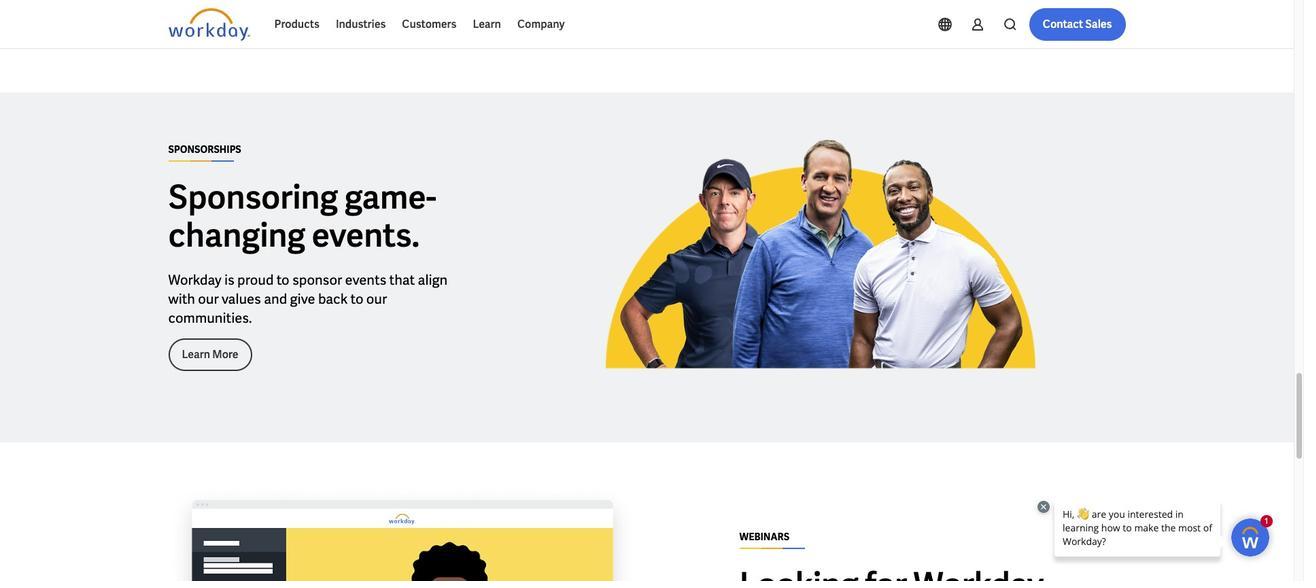 Task type: locate. For each thing, give the bounding box(es) containing it.
products button
[[266, 8, 328, 41]]

workday sponsorships. image
[[576, 136, 1044, 399]]

events
[[345, 271, 386, 289]]

0 horizontal spatial learn
[[182, 347, 210, 362]]

company
[[517, 17, 565, 31]]

sponsorships
[[168, 143, 241, 156]]

more
[[212, 347, 238, 362]]

learn more link
[[168, 338, 252, 371]]

back
[[318, 290, 348, 308]]

industries
[[336, 17, 386, 31]]

0 horizontal spatial to
[[277, 271, 289, 289]]

learn for learn
[[473, 17, 501, 31]]

learn left company
[[473, 17, 501, 31]]

learn inside 'link'
[[182, 347, 210, 362]]

1 horizontal spatial learn
[[473, 17, 501, 31]]

0 horizontal spatial our
[[198, 290, 219, 308]]

0 vertical spatial to
[[277, 271, 289, 289]]

learn inside dropdown button
[[473, 17, 501, 31]]

our up "communities."
[[198, 290, 219, 308]]

to down events
[[351, 290, 363, 308]]

values
[[222, 290, 261, 308]]

learn more
[[182, 347, 238, 362]]

workday is proud to sponsor events that align with our values and give back to our communities.
[[168, 271, 447, 327]]

to
[[277, 271, 289, 289], [351, 290, 363, 308]]

contact sales
[[1043, 17, 1112, 31]]

0 vertical spatial learn
[[473, 17, 501, 31]]

products
[[274, 17, 319, 31]]

1 horizontal spatial our
[[366, 290, 387, 308]]

sponsoring
[[168, 176, 338, 218]]

learn left more
[[182, 347, 210, 362]]

contact sales link
[[1029, 8, 1126, 41]]

to up and
[[277, 271, 289, 289]]

1 vertical spatial learn
[[182, 347, 210, 362]]

give
[[290, 290, 315, 308]]

our
[[198, 290, 219, 308], [366, 290, 387, 308]]

industries button
[[328, 8, 394, 41]]

learn
[[473, 17, 501, 31], [182, 347, 210, 362]]

sales
[[1085, 17, 1112, 31]]

is
[[224, 271, 234, 289]]

1 vertical spatial to
[[351, 290, 363, 308]]

1 our from the left
[[198, 290, 219, 308]]

with
[[168, 290, 195, 308]]

proud
[[237, 271, 274, 289]]

our down events
[[366, 290, 387, 308]]

workday
[[168, 271, 221, 289]]



Task type: vqa. For each thing, say whether or not it's contained in the screenshot.
and on the left
yes



Task type: describe. For each thing, give the bounding box(es) containing it.
changing
[[168, 214, 305, 256]]

workday webinars image
[[168, 486, 636, 581]]

game-
[[344, 176, 436, 218]]

customers
[[402, 17, 456, 31]]

customers button
[[394, 8, 465, 41]]

2 our from the left
[[366, 290, 387, 308]]

1 horizontal spatial to
[[351, 290, 363, 308]]

that
[[389, 271, 415, 289]]

align
[[418, 271, 447, 289]]

sponsoring game- changing events.
[[168, 176, 436, 256]]

learn button
[[465, 8, 509, 41]]

sponsor
[[292, 271, 342, 289]]

company button
[[509, 8, 573, 41]]

learn for learn more
[[182, 347, 210, 362]]

events.
[[312, 214, 420, 256]]

and
[[264, 290, 287, 308]]

contact
[[1043, 17, 1083, 31]]

webinars
[[739, 531, 789, 544]]

go to the homepage image
[[168, 8, 250, 41]]

communities.
[[168, 309, 252, 327]]



